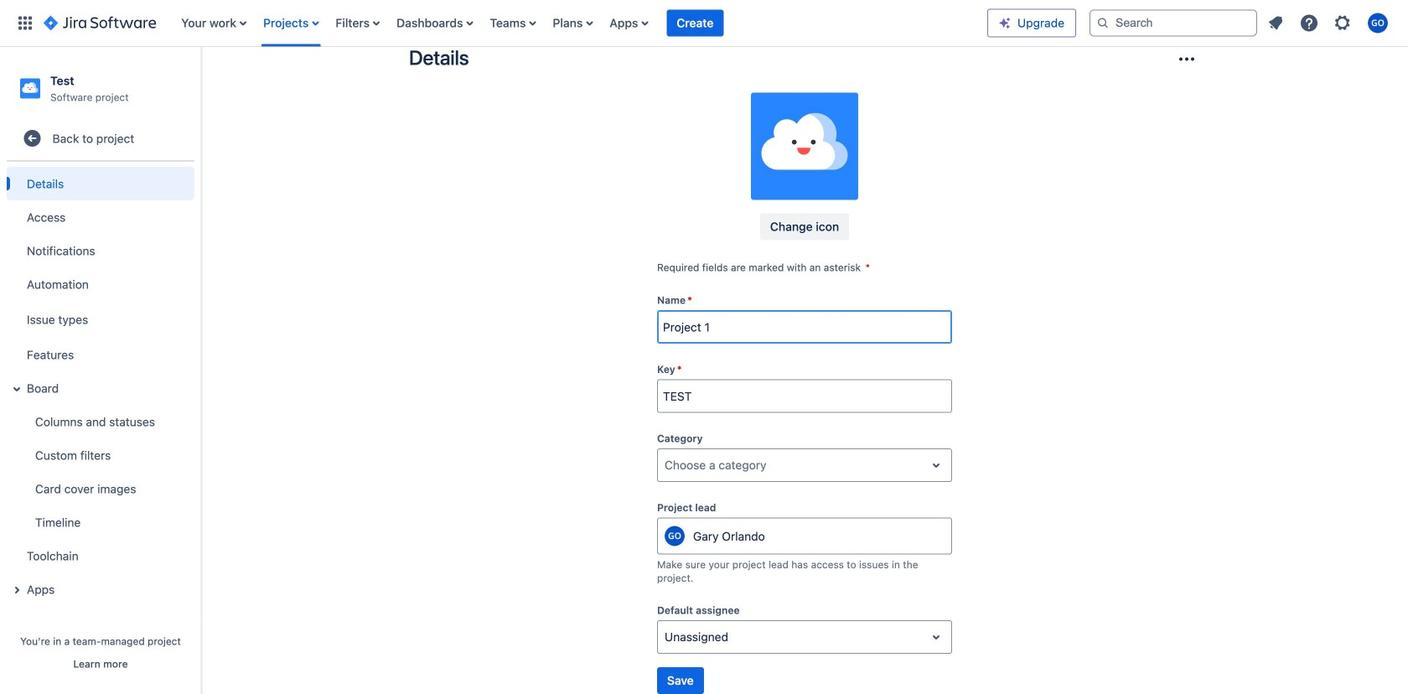 Task type: locate. For each thing, give the bounding box(es) containing it.
main content
[[201, 0, 1409, 694]]

open image
[[926, 455, 947, 475]]

sidebar navigation image
[[183, 67, 220, 101]]

list
[[173, 0, 988, 47], [1261, 8, 1399, 38]]

1 horizontal spatial list
[[1261, 8, 1399, 38]]

expand image
[[7, 379, 27, 399]]

list item
[[667, 0, 724, 47]]

None text field
[[665, 457, 668, 474], [665, 629, 668, 646], [665, 457, 668, 474], [665, 629, 668, 646]]

None search field
[[1090, 10, 1258, 36]]

None field
[[658, 312, 952, 342], [658, 381, 952, 411], [658, 312, 952, 342], [658, 381, 952, 411]]

0 horizontal spatial list
[[173, 0, 988, 47]]

group
[[3, 162, 195, 611]]

jira software image
[[44, 13, 156, 33], [44, 13, 156, 33]]

Search field
[[1090, 10, 1258, 36]]

banner
[[0, 0, 1409, 47]]

group inside sidebar element
[[3, 162, 195, 611]]

search image
[[1097, 16, 1110, 30]]

open image
[[926, 627, 947, 647]]

your profile and settings image
[[1368, 13, 1388, 33]]

project avatar image
[[751, 93, 859, 200]]



Task type: describe. For each thing, give the bounding box(es) containing it.
primary element
[[10, 0, 988, 47]]

sidebar element
[[0, 47, 201, 694]]

expand image
[[7, 580, 27, 600]]

appswitcher icon image
[[15, 13, 35, 33]]

more image
[[1177, 49, 1197, 69]]

settings image
[[1333, 13, 1353, 33]]

notifications image
[[1266, 13, 1286, 33]]

help image
[[1300, 13, 1320, 33]]



Task type: vqa. For each thing, say whether or not it's contained in the screenshot.
search field
yes



